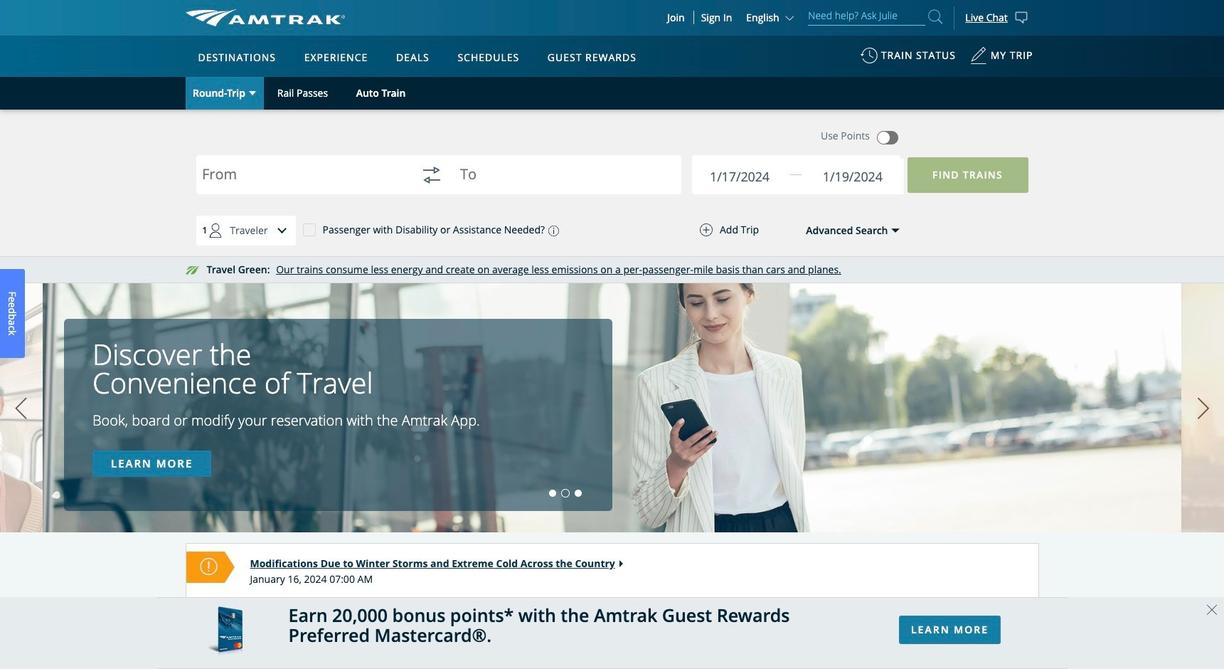 Task type: locate. For each thing, give the bounding box(es) containing it.
amtrak sustains leaf icon image
[[185, 266, 200, 275]]

None checkbox
[[303, 223, 316, 236]]

choose a slide to display tab list
[[0, 490, 585, 497]]

To text field
[[460, 167, 662, 186]]

passenger image
[[202, 216, 230, 245]]

slide 1 tab
[[550, 490, 557, 497]]

amtrak guest rewards preferred mastercard image
[[207, 606, 242, 660]]

plus icon image
[[700, 223, 713, 236]]

None field
[[202, 158, 403, 204], [460, 158, 662, 204], [707, 159, 805, 194], [806, 159, 904, 194], [707, 159, 805, 194], [806, 159, 904, 194]]

Please enter your search item search field
[[809, 7, 926, 26]]

click to add the number travelers and discount types image
[[268, 216, 296, 245]]

regions map image
[[238, 119, 580, 318]]

slide 3 tab
[[575, 490, 582, 497]]

application
[[238, 119, 580, 318]]

slide 2 tab
[[562, 490, 570, 497]]

amtrak image
[[185, 9, 345, 26]]

switch departure and arrival stations. image
[[415, 158, 449, 192]]

banner
[[0, 0, 1225, 329]]

none field to
[[460, 158, 662, 204]]



Task type: describe. For each thing, give the bounding box(es) containing it.
next image
[[1194, 391, 1215, 426]]

more information about accessible travel requests. image
[[545, 225, 559, 236]]

open image
[[892, 228, 901, 233]]

previous image
[[10, 391, 32, 426]]

select caret image
[[249, 91, 256, 95]]

search icon image
[[929, 7, 943, 26]]

none field from
[[202, 158, 403, 204]]

From text field
[[202, 167, 403, 186]]



Task type: vqa. For each thing, say whether or not it's contained in the screenshot.
Previous image
yes



